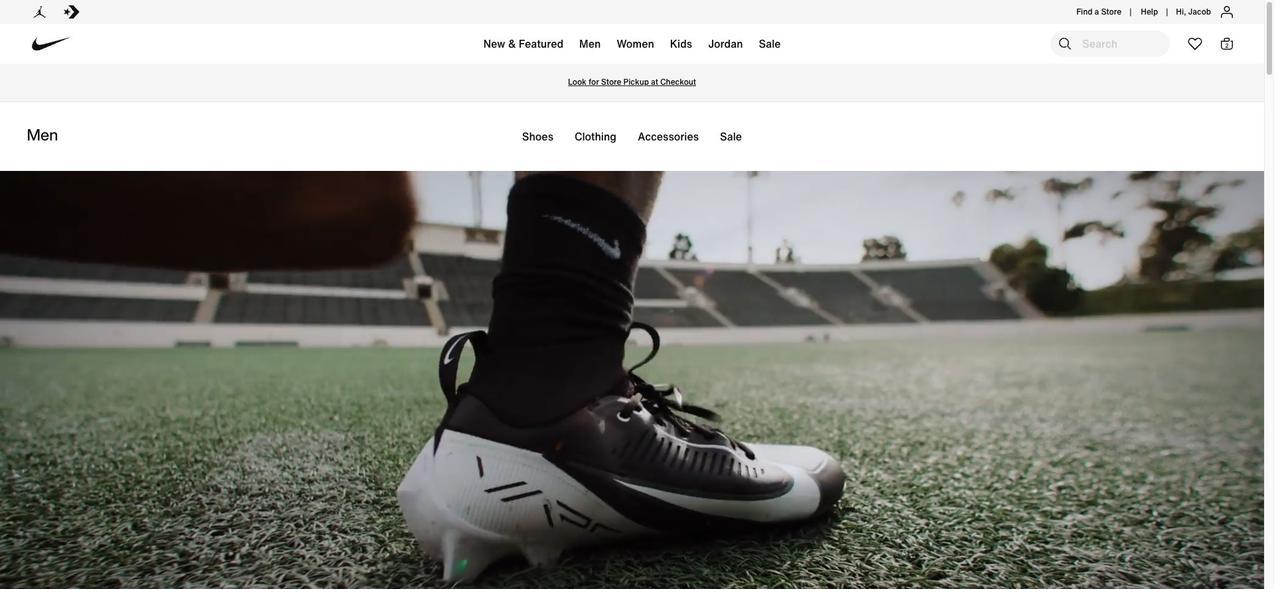 Task type: describe. For each thing, give the bounding box(es) containing it.
hi, jacob. account & favorites element
[[1176, 6, 1211, 18]]

converse image
[[64, 4, 80, 20]]

jordan image
[[32, 4, 48, 20]]

open search modal image
[[1057, 36, 1073, 52]]



Task type: vqa. For each thing, say whether or not it's contained in the screenshot.
Nike Vapor Edge Pro 360 2 IMAGE
no



Task type: locate. For each thing, give the bounding box(es) containing it.
favorites image
[[1187, 36, 1203, 52]]

menu bar
[[226, 27, 1039, 66]]

secondary element
[[27, 102, 1237, 169]]

main content
[[0, 64, 1264, 590]]

Search Products text field
[[1051, 31, 1170, 57]]

nike home page image
[[25, 18, 77, 70]]



